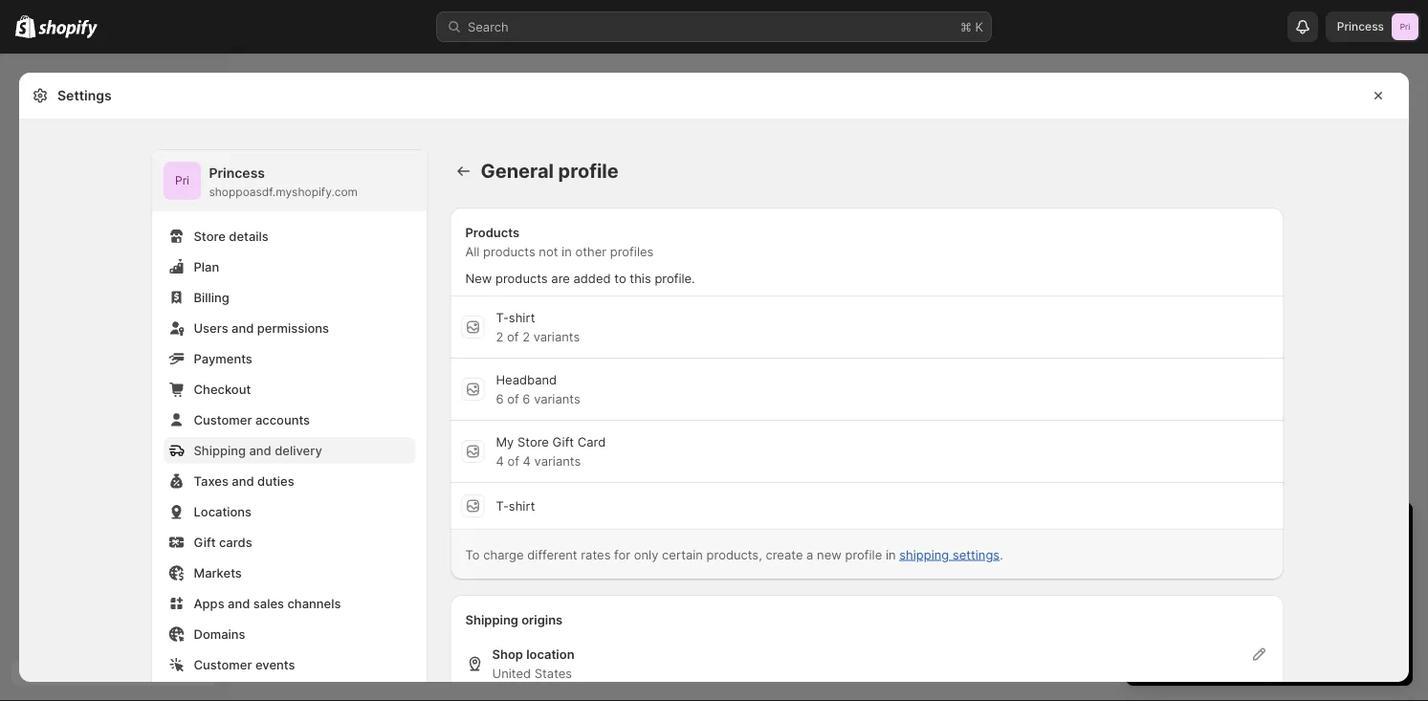 Task type: locate. For each thing, give the bounding box(es) containing it.
0 horizontal spatial gift
[[194, 535, 216, 550]]

1 horizontal spatial 6
[[523, 391, 530, 406]]

1 vertical spatial shipping
[[465, 612, 519, 627]]

gift inside my store gift card 4 of 4 variants
[[553, 434, 574, 449]]

2 2 from the left
[[522, 329, 530, 344]]

shipping inside 'link'
[[194, 443, 246, 458]]

products all products not in other profiles
[[465, 225, 654, 259]]

rates
[[581, 547, 611, 562]]

2 customer from the top
[[194, 657, 252, 672]]

general
[[481, 159, 554, 183]]

apps and sales channels
[[194, 596, 341, 611]]

1 horizontal spatial shipping
[[465, 612, 519, 627]]

princess inside the princess shoppoasdf.myshopify.com
[[209, 165, 265, 181]]

plan up first 3 months for $1/month
[[1243, 554, 1268, 569]]

variants up 'headband'
[[534, 329, 580, 344]]

online
[[1161, 611, 1196, 626]]

1 vertical spatial for
[[1246, 573, 1262, 588]]

0 vertical spatial your
[[1254, 519, 1294, 542]]

1 day left in your trial element
[[1126, 552, 1413, 686]]

0 horizontal spatial shipping
[[194, 443, 246, 458]]

1 customer from the top
[[194, 412, 252, 427]]

in right the left
[[1233, 519, 1248, 542]]

0 vertical spatial of
[[507, 329, 519, 344]]

and right taxes
[[232, 474, 254, 488]]

and down customer accounts at the left bottom of page
[[249, 443, 271, 458]]

shop
[[492, 647, 523, 662]]

shop location united states
[[492, 647, 575, 681]]

1 horizontal spatial gift
[[553, 434, 574, 449]]

shirt inside t-shirt 2 of 2 variants
[[509, 310, 535, 325]]

for left only in the left of the page
[[614, 547, 631, 562]]

customer accounts
[[194, 412, 310, 427]]

plan inside pick your plan link
[[1285, 646, 1308, 660]]

2
[[496, 329, 504, 344], [522, 329, 530, 344]]

gift cards link
[[163, 529, 416, 556]]

3 of from the top
[[508, 453, 519, 468]]

different
[[527, 547, 577, 562]]

first 3 months for $1/month
[[1161, 573, 1321, 588]]

shirt up charge
[[509, 498, 535, 513]]

gift left cards
[[194, 535, 216, 550]]

1 horizontal spatial store
[[518, 434, 549, 449]]

$1/month
[[1266, 573, 1321, 588]]

dialog
[[1417, 73, 1428, 682]]

permissions
[[257, 321, 329, 335]]

1 shirt from the top
[[509, 310, 535, 325]]

plan down bonus
[[1285, 646, 1308, 660]]

customer for customer accounts
[[194, 412, 252, 427]]

add
[[1258, 611, 1281, 626]]

1 vertical spatial variants
[[534, 391, 580, 406]]

2 vertical spatial to
[[1284, 592, 1296, 607]]

0 vertical spatial for
[[614, 547, 631, 562]]

1 of from the top
[[507, 329, 519, 344]]

1 horizontal spatial for
[[1246, 573, 1262, 588]]

variants down card
[[534, 453, 581, 468]]

0 vertical spatial store
[[1213, 592, 1243, 607]]

gift left card
[[553, 434, 574, 449]]

t- inside t-shirt 2 of 2 variants
[[496, 310, 509, 325]]

princess for princess
[[1337, 20, 1384, 33]]

princess image
[[1392, 13, 1419, 40]]

this
[[630, 271, 651, 286]]

a left paid
[[1204, 554, 1211, 569]]

products down the not on the top
[[496, 271, 548, 286]]

1 vertical spatial princess
[[209, 165, 265, 181]]

a
[[807, 547, 814, 562], [1204, 554, 1211, 569]]

a left new
[[807, 547, 814, 562]]

0 horizontal spatial store
[[194, 229, 226, 243]]

1 vertical spatial shirt
[[509, 498, 535, 513]]

of down 'headband'
[[507, 391, 519, 406]]

profile right general on the top left of page
[[558, 159, 619, 183]]

new
[[465, 271, 492, 286]]

bonus
[[1284, 611, 1320, 626]]

profile right new
[[845, 547, 882, 562]]

shipping up "shop"
[[465, 612, 519, 627]]

certain
[[662, 547, 703, 562]]

1 vertical spatial store
[[1199, 611, 1229, 626]]

first
[[1161, 573, 1184, 588]]

2 horizontal spatial in
[[1233, 519, 1248, 542]]

your up features
[[1363, 592, 1389, 607]]

k
[[975, 19, 984, 34]]

4 up 't-shirt'
[[523, 453, 531, 468]]

0 horizontal spatial profile
[[558, 159, 619, 183]]

0 vertical spatial princess
[[1337, 20, 1384, 33]]

shipping origins
[[465, 612, 563, 627]]

of inside the headband 6 of 6 variants
[[507, 391, 519, 406]]

new products are added to this profile.
[[465, 271, 695, 286]]

users and permissions link
[[163, 315, 416, 342]]

0 horizontal spatial 6
[[496, 391, 504, 406]]

your right the pick
[[1257, 646, 1282, 660]]

to up 3 on the bottom right
[[1188, 554, 1200, 569]]

variants inside my store gift card 4 of 4 variants
[[534, 453, 581, 468]]

of down my in the left of the page
[[508, 453, 519, 468]]

gift
[[553, 434, 574, 449], [194, 535, 216, 550]]

variants down 'headband'
[[534, 391, 580, 406]]

and up $1/month
[[1271, 554, 1293, 569]]

1 horizontal spatial plan
[[1285, 646, 1308, 660]]

0 vertical spatial t-
[[496, 310, 509, 325]]

store right my in the left of the page
[[518, 434, 549, 449]]

0 horizontal spatial princess
[[209, 165, 265, 181]]

t- up charge
[[496, 498, 509, 513]]

1 horizontal spatial shopify image
[[38, 20, 98, 39]]

t- for t-shirt 2 of 2 variants
[[496, 310, 509, 325]]

t- up 'headband'
[[496, 310, 509, 325]]

1 horizontal spatial 4
[[523, 453, 531, 468]]

charge
[[483, 547, 524, 562]]

1 horizontal spatial to
[[1188, 554, 1200, 569]]

and for users and permissions
[[232, 321, 254, 335]]

0 horizontal spatial in
[[562, 244, 572, 259]]

credit
[[1246, 592, 1280, 607]]

customer down checkout
[[194, 412, 252, 427]]

shopify image
[[15, 15, 36, 38], [38, 20, 98, 39]]

for up credit
[[1246, 573, 1262, 588]]

1 vertical spatial gift
[[194, 535, 216, 550]]

1 vertical spatial store
[[518, 434, 549, 449]]

0 vertical spatial store
[[194, 229, 226, 243]]

princess up shoppoasdf.myshopify.com
[[209, 165, 265, 181]]

0 horizontal spatial plan
[[1243, 554, 1268, 569]]

of up 'headband'
[[507, 329, 519, 344]]

1 vertical spatial plan
[[1285, 646, 1308, 660]]

and inside 'link'
[[249, 443, 271, 458]]

store up plan
[[194, 229, 226, 243]]

0 vertical spatial products
[[483, 244, 535, 259]]

0 horizontal spatial a
[[807, 547, 814, 562]]

your inside 1 day left in your trial dropdown button
[[1254, 519, 1294, 542]]

1 vertical spatial products
[[496, 271, 548, 286]]

your left trial
[[1254, 519, 1294, 542]]

for
[[614, 547, 631, 562], [1246, 573, 1262, 588]]

pick
[[1231, 646, 1254, 660]]

0 horizontal spatial for
[[614, 547, 631, 562]]

1 vertical spatial customer
[[194, 657, 252, 672]]

1 horizontal spatial 2
[[522, 329, 530, 344]]

shoppoasdf.myshopify.com
[[209, 185, 358, 199]]

checkout
[[194, 382, 251, 397]]

shipping
[[194, 443, 246, 458], [465, 612, 519, 627]]

for inside 1 day left in your trial element
[[1246, 573, 1262, 588]]

in left shipping
[[886, 547, 896, 562]]

2 4 from the left
[[523, 453, 531, 468]]

domains link
[[163, 621, 416, 648]]

and right "apps"
[[228, 596, 250, 611]]

0 vertical spatial customer
[[194, 412, 252, 427]]

store down months
[[1213, 592, 1243, 607]]

products down products
[[483, 244, 535, 259]]

1 horizontal spatial princess
[[1337, 20, 1384, 33]]

customer down domains
[[194, 657, 252, 672]]

0 vertical spatial variants
[[534, 329, 580, 344]]

1 vertical spatial in
[[1233, 519, 1248, 542]]

products
[[483, 244, 535, 259], [496, 271, 548, 286]]

taxes and duties link
[[163, 468, 416, 495]]

0 horizontal spatial to
[[614, 271, 626, 286]]

0 vertical spatial plan
[[1243, 554, 1268, 569]]

store down the $50 app store credit link
[[1199, 611, 1229, 626]]

1 vertical spatial t-
[[496, 498, 509, 513]]

1 t- from the top
[[496, 310, 509, 325]]

shirt up 'headband'
[[509, 310, 535, 325]]

2 of from the top
[[507, 391, 519, 406]]

2 horizontal spatial to
[[1284, 592, 1296, 607]]

markets link
[[163, 560, 416, 586]]

to inside to customize your online store and add bonus features
[[1284, 592, 1296, 607]]

store details
[[194, 229, 269, 243]]

search
[[468, 19, 509, 34]]

1 vertical spatial profile
[[845, 547, 882, 562]]

princess left princess icon
[[1337, 20, 1384, 33]]

and left add
[[1233, 611, 1255, 626]]

4 down my in the left of the page
[[496, 453, 504, 468]]

added
[[574, 271, 611, 286]]

princess for princess shoppoasdf.myshopify.com
[[209, 165, 265, 181]]

0 vertical spatial shirt
[[509, 310, 535, 325]]

shipping for shipping origins
[[465, 612, 519, 627]]

0 vertical spatial in
[[562, 244, 572, 259]]

gift cards
[[194, 535, 252, 550]]

profile
[[558, 159, 619, 183], [845, 547, 882, 562]]

shipping up taxes
[[194, 443, 246, 458]]

0 vertical spatial to
[[614, 271, 626, 286]]

paid
[[1214, 554, 1240, 569]]

shipping for shipping and delivery
[[194, 443, 246, 458]]

to left this
[[614, 271, 626, 286]]

1 day left in your trial button
[[1126, 502, 1413, 542]]

2 t- from the top
[[496, 498, 509, 513]]

2 shirt from the top
[[509, 498, 535, 513]]

3
[[1187, 573, 1195, 588]]

in right the not on the top
[[562, 244, 572, 259]]

and for taxes and duties
[[232, 474, 254, 488]]

users and permissions
[[194, 321, 329, 335]]

settings
[[953, 547, 1000, 562]]

princess
[[1337, 20, 1384, 33], [209, 165, 265, 181]]

plan
[[1243, 554, 1268, 569], [1285, 646, 1308, 660]]

0 horizontal spatial 2
[[496, 329, 504, 344]]

0 horizontal spatial 4
[[496, 453, 504, 468]]

1
[[1145, 519, 1154, 542]]

1 vertical spatial to
[[1188, 554, 1200, 569]]

to
[[465, 547, 480, 562]]

1 vertical spatial your
[[1363, 592, 1389, 607]]

$50
[[1161, 592, 1184, 607]]

2 vertical spatial your
[[1257, 646, 1282, 660]]

1 horizontal spatial in
[[886, 547, 896, 562]]

2 vertical spatial of
[[508, 453, 519, 468]]

0 vertical spatial gift
[[553, 434, 574, 449]]

customer
[[194, 412, 252, 427], [194, 657, 252, 672]]

shirt
[[509, 310, 535, 325], [509, 498, 535, 513]]

customer accounts link
[[163, 407, 416, 433]]

store details link
[[163, 223, 416, 250]]

store inside 'link'
[[194, 229, 226, 243]]

shirt for t-shirt 2 of 2 variants
[[509, 310, 535, 325]]

1 vertical spatial of
[[507, 391, 519, 406]]

0 vertical spatial shipping
[[194, 443, 246, 458]]

to down $1/month
[[1284, 592, 1296, 607]]

headband 6 of 6 variants
[[496, 372, 580, 406]]

shipping and delivery link
[[163, 437, 416, 464]]

of inside my store gift card 4 of 4 variants
[[508, 453, 519, 468]]

and
[[232, 321, 254, 335], [249, 443, 271, 458], [232, 474, 254, 488], [1271, 554, 1293, 569], [228, 596, 250, 611], [1233, 611, 1255, 626]]

2 vertical spatial variants
[[534, 453, 581, 468]]

and right 'users' at the left top of page
[[232, 321, 254, 335]]

channels
[[287, 596, 341, 611]]



Task type: vqa. For each thing, say whether or not it's contained in the screenshot.
"by" within the Product variants by gross sales
no



Task type: describe. For each thing, give the bounding box(es) containing it.
products,
[[707, 547, 762, 562]]

sales
[[253, 596, 284, 611]]

t-shirt
[[496, 498, 535, 513]]

shipping settings link
[[900, 547, 1000, 562]]

.
[[1000, 547, 1003, 562]]

my store gift card 4 of 4 variants
[[496, 434, 606, 468]]

1 2 from the left
[[496, 329, 504, 344]]

⌘
[[961, 19, 972, 34]]

card
[[578, 434, 606, 449]]

day
[[1159, 519, 1192, 542]]

and for shipping and delivery
[[249, 443, 271, 458]]

to customize your online store and add bonus features
[[1161, 592, 1389, 626]]

trial
[[1299, 519, 1333, 542]]

shipping
[[900, 547, 949, 562]]

general profile
[[481, 159, 619, 183]]

locations
[[194, 504, 252, 519]]

in inside 1 day left in your trial dropdown button
[[1233, 519, 1248, 542]]

my
[[496, 434, 514, 449]]

domains
[[194, 627, 245, 641]]

gift inside "gift cards" link
[[194, 535, 216, 550]]

apps and sales channels link
[[163, 590, 416, 617]]

billing
[[194, 290, 229, 305]]

$50 app store credit link
[[1161, 592, 1280, 607]]

apps
[[194, 596, 224, 611]]

markets
[[194, 565, 242, 580]]

variants inside the headband 6 of 6 variants
[[534, 391, 580, 406]]

accounts
[[255, 412, 310, 427]]

in inside 'products all products not in other profiles'
[[562, 244, 572, 259]]

checkout link
[[163, 376, 416, 403]]

shipping and delivery
[[194, 443, 322, 458]]

2 6 from the left
[[523, 391, 530, 406]]

states
[[535, 666, 572, 681]]

0 horizontal spatial shopify image
[[15, 15, 36, 38]]

0 vertical spatial profile
[[558, 159, 619, 183]]

customer for customer events
[[194, 657, 252, 672]]

and inside to customize your online store and add bonus features
[[1233, 611, 1255, 626]]

profile.
[[655, 271, 695, 286]]

t-shirt 2 of 2 variants
[[496, 310, 580, 344]]

1 horizontal spatial profile
[[845, 547, 882, 562]]

products inside 'products all products not in other profiles'
[[483, 244, 535, 259]]

1 6 from the left
[[496, 391, 504, 406]]

get:
[[1297, 554, 1320, 569]]

profiles
[[610, 244, 654, 259]]

not
[[539, 244, 558, 259]]

payments link
[[163, 345, 416, 372]]

other
[[575, 244, 607, 259]]

create
[[766, 547, 803, 562]]

months
[[1199, 573, 1243, 588]]

2 vertical spatial in
[[886, 547, 896, 562]]

locations link
[[163, 498, 416, 525]]

are
[[551, 271, 570, 286]]

store inside to customize your online store and add bonus features
[[1199, 611, 1229, 626]]

billing link
[[163, 284, 416, 311]]

events
[[255, 657, 295, 672]]

1 horizontal spatial a
[[1204, 554, 1211, 569]]

pick your plan
[[1231, 646, 1308, 660]]

left
[[1198, 519, 1227, 542]]

details
[[229, 229, 269, 243]]

and for apps and sales channels
[[228, 596, 250, 611]]

customize
[[1299, 592, 1359, 607]]

t- for t-shirt
[[496, 498, 509, 513]]

to inside settings dialog
[[614, 271, 626, 286]]

headband
[[496, 372, 557, 387]]

settings
[[57, 88, 112, 104]]

⌘ k
[[961, 19, 984, 34]]

all
[[465, 244, 480, 259]]

taxes and duties
[[194, 474, 294, 488]]

variants inside t-shirt 2 of 2 variants
[[534, 329, 580, 344]]

taxes
[[194, 474, 229, 488]]

location
[[526, 647, 575, 662]]

customer events
[[194, 657, 295, 672]]

customer events link
[[163, 652, 416, 678]]

shop settings menu element
[[152, 150, 427, 701]]

store inside my store gift card 4 of 4 variants
[[518, 434, 549, 449]]

your inside pick your plan link
[[1257, 646, 1282, 660]]

features
[[1324, 611, 1372, 626]]

app
[[1187, 592, 1209, 607]]

pri button
[[163, 162, 201, 200]]

a inside settings dialog
[[807, 547, 814, 562]]

new
[[817, 547, 842, 562]]

for inside settings dialog
[[614, 547, 631, 562]]

to charge different rates for only certain products, create a new profile in shipping settings .
[[465, 547, 1003, 562]]

shirt for t-shirt
[[509, 498, 535, 513]]

united
[[492, 666, 531, 681]]

cards
[[219, 535, 252, 550]]

plan
[[194, 259, 219, 274]]

only
[[634, 547, 659, 562]]

1 4 from the left
[[496, 453, 504, 468]]

products
[[465, 225, 520, 240]]

your inside to customize your online store and add bonus features
[[1363, 592, 1389, 607]]

plan link
[[163, 254, 416, 280]]

switch to a paid plan and get:
[[1145, 554, 1320, 569]]

of inside t-shirt 2 of 2 variants
[[507, 329, 519, 344]]

princess image
[[163, 162, 201, 200]]

settings dialog
[[19, 73, 1409, 701]]

users
[[194, 321, 228, 335]]

princess shoppoasdf.myshopify.com
[[209, 165, 358, 199]]



